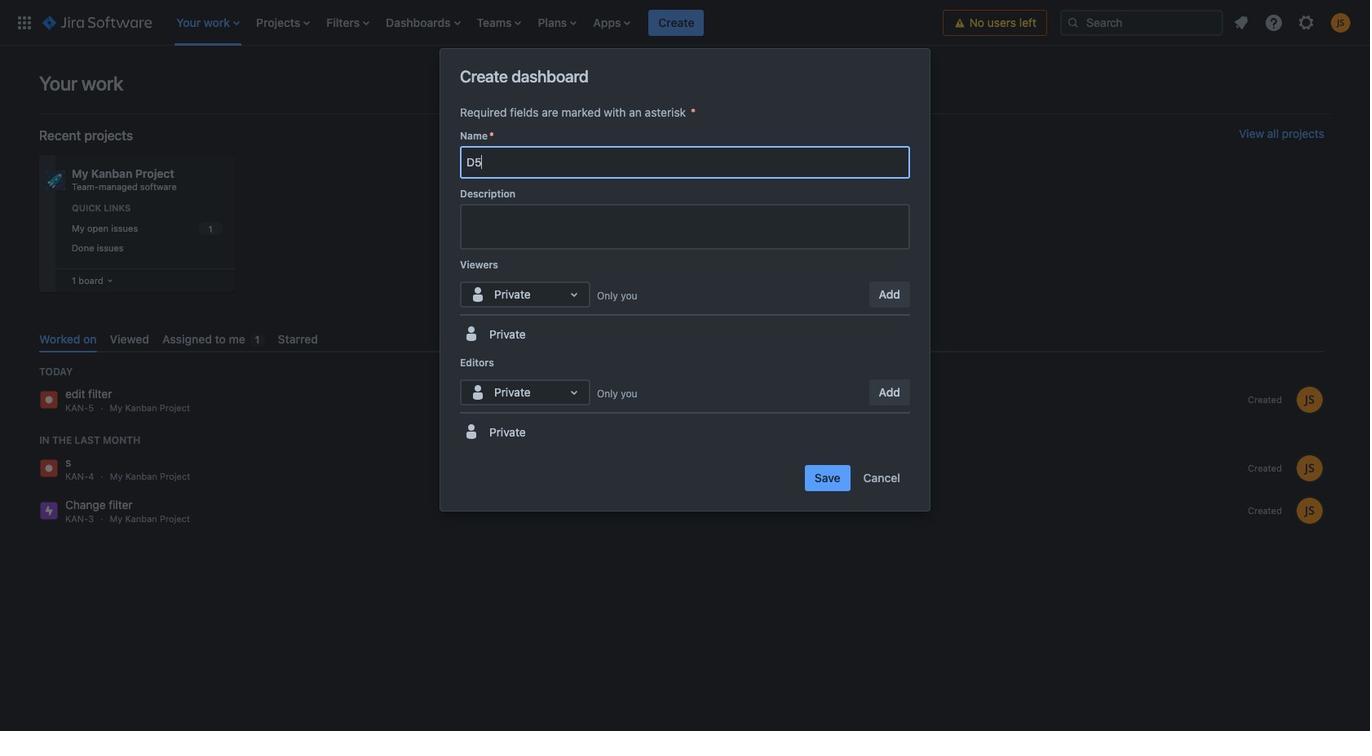 Task type: describe. For each thing, give the bounding box(es) containing it.
1 horizontal spatial list
[[1227, 8, 1361, 37]]

open image
[[565, 383, 584, 402]]

7 list item from the left
[[589, 0, 636, 45]]

primary element
[[10, 0, 943, 45]]

4 list item from the left
[[381, 0, 466, 45]]

open image
[[565, 285, 584, 304]]



Task type: locate. For each thing, give the bounding box(es) containing it.
list item
[[172, 0, 245, 45], [251, 0, 315, 45], [322, 0, 375, 45], [381, 0, 466, 45], [472, 0, 527, 45], [533, 0, 582, 45], [589, 0, 636, 45], [649, 0, 705, 45]]

0 horizontal spatial list
[[168, 0, 943, 45]]

Search field
[[1061, 9, 1224, 35]]

None text field
[[468, 286, 471, 303]]

1 list item from the left
[[172, 0, 245, 45]]

search image
[[1067, 16, 1080, 29]]

group
[[805, 465, 911, 491]]

6 list item from the left
[[533, 0, 582, 45]]

list
[[168, 0, 943, 45], [1227, 8, 1361, 37]]

banner
[[0, 0, 1371, 46]]

None text field
[[460, 204, 911, 250], [468, 384, 471, 401], [460, 204, 911, 250], [468, 384, 471, 401]]

2 list item from the left
[[251, 0, 315, 45]]

None search field
[[1061, 9, 1224, 35]]

5 list item from the left
[[472, 0, 527, 45]]

3 list item from the left
[[322, 0, 375, 45]]

jira software image
[[42, 13, 152, 32], [42, 13, 152, 32]]

tab list
[[33, 326, 1332, 353]]

None field
[[462, 148, 909, 177]]

8 list item from the left
[[649, 0, 705, 45]]



Task type: vqa. For each thing, say whether or not it's contained in the screenshot.
region
no



